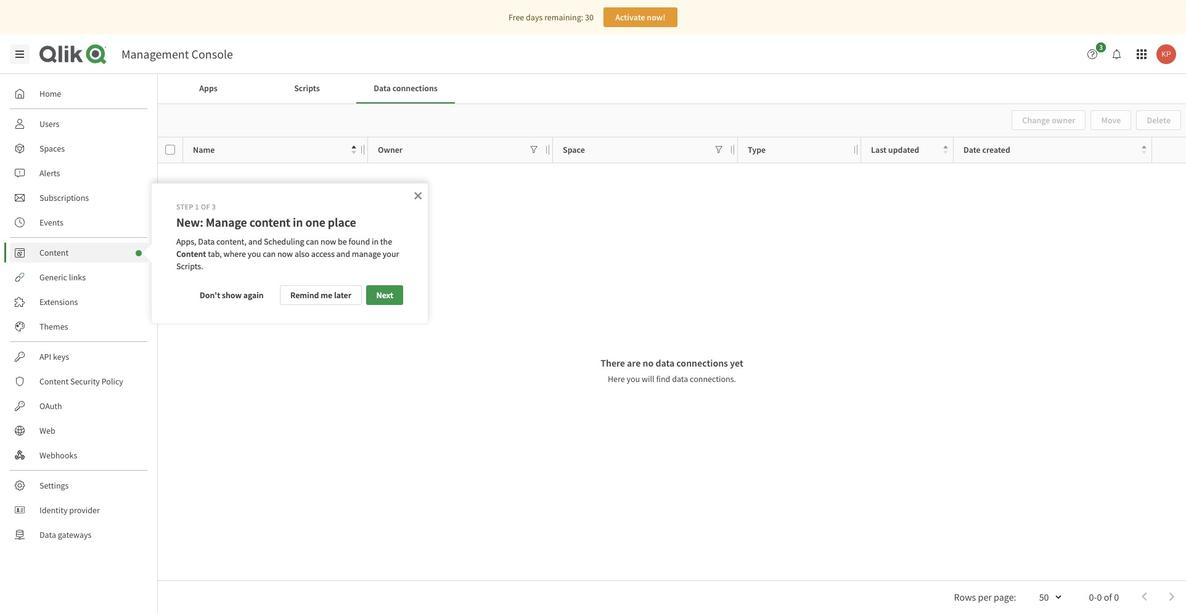 Task type: describe. For each thing, give the bounding box(es) containing it.
date created
[[964, 144, 1010, 155]]

×
[[414, 186, 422, 203]]

themes
[[39, 321, 68, 332]]

0-0 of 0
[[1089, 591, 1119, 604]]

alerts link
[[10, 163, 148, 183]]

apps, data content, and scheduling can now be found in the content
[[176, 236, 394, 260]]

web link
[[10, 421, 148, 441]]

apps
[[199, 83, 217, 94]]

settings link
[[10, 476, 148, 496]]

be
[[338, 236, 347, 247]]

are
[[627, 357, 641, 370]]

data gateways
[[39, 530, 91, 541]]

free
[[509, 12, 524, 23]]

remind me later
[[290, 290, 351, 301]]

management
[[121, 46, 189, 62]]

subscriptions link
[[10, 188, 148, 208]]

policy
[[102, 376, 123, 387]]

me
[[321, 290, 332, 301]]

content link
[[10, 243, 148, 263]]

management console
[[121, 46, 233, 62]]

generic
[[39, 272, 67, 283]]

× dialog
[[151, 183, 428, 324]]

can inside the tab, where you can now also access and manage your scripts.
[[263, 249, 276, 260]]

content inside apps, data content, and scheduling can now be found in the content
[[176, 249, 206, 260]]

and inside the tab, where you can now also access and manage your scripts.
[[336, 249, 350, 260]]

where
[[224, 249, 246, 260]]

your
[[383, 249, 399, 260]]

updated
[[888, 144, 919, 155]]

last updated
[[871, 144, 919, 155]]

connections inside button
[[392, 83, 438, 94]]

data for data gateways
[[39, 530, 56, 541]]

rows
[[954, 591, 976, 604]]

tab list containing apps
[[159, 74, 1185, 104]]

step
[[176, 202, 193, 211]]

name
[[193, 144, 215, 155]]

now inside the tab, where you can now also access and manage your scripts.
[[277, 249, 293, 260]]

alerts
[[39, 168, 60, 179]]

remind
[[290, 290, 319, 301]]

data inside apps, data content, and scheduling can now be found in the content
[[198, 236, 215, 247]]

owner
[[378, 144, 403, 155]]

apps button
[[159, 74, 258, 104]]

data connections
[[374, 83, 438, 94]]

content for content security policy
[[39, 376, 69, 387]]

oauth
[[39, 401, 62, 412]]

will
[[642, 374, 654, 385]]

place
[[328, 215, 356, 230]]

tab, where you can now also access and manage your scripts.
[[176, 249, 401, 272]]

gateways
[[58, 530, 91, 541]]

space
[[563, 144, 585, 155]]

remaining:
[[544, 12, 583, 23]]

now inside apps, data content, and scheduling can now be found in the content
[[321, 236, 336, 247]]

navigation pane element
[[0, 79, 157, 550]]

apps,
[[176, 236, 196, 247]]

connections inside the there are no data connections yet here you will find data connections.
[[677, 357, 728, 370]]

identity
[[39, 505, 68, 516]]

manage
[[206, 215, 247, 230]]

type
[[748, 144, 766, 155]]

new:
[[176, 215, 203, 230]]

30
[[585, 12, 594, 23]]

subscriptions
[[39, 192, 89, 203]]

3 button
[[1083, 43, 1110, 64]]

users
[[39, 118, 59, 129]]

here
[[608, 374, 625, 385]]

scripts button
[[258, 74, 356, 104]]

now!
[[647, 12, 666, 23]]

don't show again button
[[190, 285, 274, 305]]

identity provider link
[[10, 501, 148, 520]]

1 vertical spatial data
[[672, 374, 688, 385]]

there are no data connections yet here you will find data connections.
[[601, 357, 743, 385]]

3 inside 3 dropdown button
[[1099, 43, 1103, 52]]

you inside the there are no data connections yet here you will find data connections.
[[627, 374, 640, 385]]

created
[[982, 144, 1010, 155]]

connections.
[[690, 374, 736, 385]]

0-
[[1089, 591, 1097, 604]]

links
[[69, 272, 86, 283]]

last
[[871, 144, 887, 155]]

new connector image
[[136, 250, 142, 256]]

identity provider
[[39, 505, 100, 516]]

management console element
[[121, 46, 233, 62]]

name button
[[193, 142, 356, 158]]

date created button
[[964, 142, 1147, 158]]

content
[[249, 215, 290, 230]]

close sidebar menu image
[[15, 49, 25, 59]]

1 vertical spatial of
[[1104, 591, 1112, 604]]

data gateways link
[[10, 525, 148, 545]]

manage
[[352, 249, 381, 260]]

and inside apps, data content, and scheduling can now be found in the content
[[248, 236, 262, 247]]

webhooks link
[[10, 446, 148, 465]]

content security policy
[[39, 376, 123, 387]]



Task type: locate. For each thing, give the bounding box(es) containing it.
in left the the
[[372, 236, 379, 247]]

content up generic
[[39, 247, 69, 258]]

0 right 50
[[1097, 591, 1102, 604]]

data inside button
[[374, 83, 391, 94]]

scheduling
[[264, 236, 304, 247]]

home link
[[10, 84, 148, 104]]

find
[[656, 374, 670, 385]]

0 vertical spatial you
[[248, 249, 261, 260]]

0 right "0-"
[[1114, 591, 1119, 604]]

0 vertical spatial connections
[[392, 83, 438, 94]]

× step 1 of 3 new: manage content in one place
[[176, 186, 422, 230]]

security
[[70, 376, 100, 387]]

of inside × step 1 of 3 new: manage content in one place
[[201, 202, 210, 211]]

0 horizontal spatial you
[[248, 249, 261, 260]]

you inside the tab, where you can now also access and manage your scripts.
[[248, 249, 261, 260]]

themes link
[[10, 317, 148, 337]]

the
[[380, 236, 392, 247]]

events
[[39, 217, 63, 228]]

3
[[1099, 43, 1103, 52], [212, 202, 216, 211]]

now
[[321, 236, 336, 247], [277, 249, 293, 260]]

Rows per page: 50 field
[[1021, 588, 1064, 607]]

generic links link
[[10, 268, 148, 287]]

now down scheduling
[[277, 249, 293, 260]]

you left will
[[627, 374, 640, 385]]

settings
[[39, 480, 69, 491]]

content
[[39, 247, 69, 258], [176, 249, 206, 260], [39, 376, 69, 387]]

console
[[191, 46, 233, 62]]

no
[[643, 357, 654, 370]]

api
[[39, 351, 51, 362]]

1 vertical spatial can
[[263, 249, 276, 260]]

data inside navigation pane element
[[39, 530, 56, 541]]

now up "access"
[[321, 236, 336, 247]]

1 horizontal spatial data
[[198, 236, 215, 247]]

kendall parks image
[[1157, 44, 1176, 64]]

can
[[306, 236, 319, 247], [263, 249, 276, 260]]

1 vertical spatial now
[[277, 249, 293, 260]]

content for content
[[39, 247, 69, 258]]

1
[[195, 202, 199, 211]]

date
[[964, 144, 981, 155]]

0 vertical spatial data
[[374, 83, 391, 94]]

days
[[526, 12, 543, 23]]

page:
[[994, 591, 1016, 604]]

0 horizontal spatial 0
[[1097, 591, 1102, 604]]

0
[[1097, 591, 1102, 604], [1114, 591, 1119, 604]]

in inside × step 1 of 3 new: manage content in one place
[[293, 215, 303, 230]]

content,
[[216, 236, 247, 247]]

web
[[39, 425, 55, 436]]

0 horizontal spatial now
[[277, 249, 293, 260]]

0 vertical spatial in
[[293, 215, 303, 230]]

can inside apps, data content, and scheduling can now be found in the content
[[306, 236, 319, 247]]

provider
[[69, 505, 100, 516]]

activate now!
[[615, 12, 666, 23]]

again
[[243, 290, 264, 301]]

don't show again
[[200, 290, 264, 301]]

extensions
[[39, 297, 78, 308]]

connections
[[392, 83, 438, 94], [677, 357, 728, 370]]

1 horizontal spatial in
[[372, 236, 379, 247]]

0 horizontal spatial 3
[[212, 202, 216, 211]]

per
[[978, 591, 992, 604]]

and down be
[[336, 249, 350, 260]]

you
[[248, 249, 261, 260], [627, 374, 640, 385]]

in
[[293, 215, 303, 230], [372, 236, 379, 247]]

50
[[1039, 591, 1049, 604]]

1 horizontal spatial can
[[306, 236, 319, 247]]

1 horizontal spatial now
[[321, 236, 336, 247]]

activate
[[615, 12, 645, 23]]

0 horizontal spatial connections
[[392, 83, 438, 94]]

in left one
[[293, 215, 303, 230]]

activate now! link
[[603, 7, 677, 27]]

1 horizontal spatial 3
[[1099, 43, 1103, 52]]

spaces link
[[10, 139, 148, 158]]

of right 1 on the top left
[[201, 202, 210, 211]]

next
[[376, 290, 393, 301]]

0 horizontal spatial of
[[201, 202, 210, 211]]

also
[[295, 249, 310, 260]]

0 horizontal spatial in
[[293, 215, 303, 230]]

free days remaining: 30
[[509, 12, 594, 23]]

0 horizontal spatial and
[[248, 236, 262, 247]]

0 vertical spatial and
[[248, 236, 262, 247]]

1 vertical spatial in
[[372, 236, 379, 247]]

extensions link
[[10, 292, 148, 312]]

api keys link
[[10, 347, 148, 367]]

0 horizontal spatial data
[[39, 530, 56, 541]]

later
[[334, 290, 351, 301]]

keys
[[53, 351, 69, 362]]

you right where
[[248, 249, 261, 260]]

3 inside × step 1 of 3 new: manage content in one place
[[212, 202, 216, 211]]

show
[[222, 290, 242, 301]]

oauth link
[[10, 396, 148, 416]]

0 horizontal spatial can
[[263, 249, 276, 260]]

rows per page:
[[954, 591, 1016, 604]]

can up also
[[306, 236, 319, 247]]

1 0 from the left
[[1097, 591, 1102, 604]]

1 horizontal spatial connections
[[677, 357, 728, 370]]

0 vertical spatial data
[[656, 357, 675, 370]]

1 vertical spatial you
[[627, 374, 640, 385]]

one
[[305, 215, 325, 230]]

don't
[[200, 290, 220, 301]]

and
[[248, 236, 262, 247], [336, 249, 350, 260]]

data right 'find'
[[672, 374, 688, 385]]

data for data connections
[[374, 83, 391, 94]]

content up scripts.
[[176, 249, 206, 260]]

1 horizontal spatial and
[[336, 249, 350, 260]]

and right content,
[[248, 236, 262, 247]]

0 vertical spatial can
[[306, 236, 319, 247]]

of right "0-"
[[1104, 591, 1112, 604]]

can down scheduling
[[263, 249, 276, 260]]

2 0 from the left
[[1114, 591, 1119, 604]]

1 horizontal spatial you
[[627, 374, 640, 385]]

in inside apps, data content, and scheduling can now be found in the content
[[372, 236, 379, 247]]

1 vertical spatial data
[[198, 236, 215, 247]]

2 horizontal spatial data
[[374, 83, 391, 94]]

× button
[[414, 186, 422, 203]]

webhooks
[[39, 450, 77, 461]]

0 vertical spatial now
[[321, 236, 336, 247]]

of
[[201, 202, 210, 211], [1104, 591, 1112, 604]]

scripts
[[294, 83, 320, 94]]

data up 'find'
[[656, 357, 675, 370]]

1 vertical spatial connections
[[677, 357, 728, 370]]

0 vertical spatial of
[[201, 202, 210, 211]]

events link
[[10, 213, 148, 232]]

access
[[311, 249, 335, 260]]

scripts.
[[176, 261, 203, 272]]

tab list
[[159, 74, 1185, 104]]

generic links
[[39, 272, 86, 283]]

users link
[[10, 114, 148, 134]]

1 horizontal spatial of
[[1104, 591, 1112, 604]]

api keys
[[39, 351, 69, 362]]

there
[[601, 357, 625, 370]]

last updated button
[[871, 142, 948, 158]]

1 vertical spatial and
[[336, 249, 350, 260]]

content down "api keys"
[[39, 376, 69, 387]]

1 vertical spatial 3
[[212, 202, 216, 211]]

yet
[[730, 357, 743, 370]]

home
[[39, 88, 61, 99]]

next button
[[366, 285, 403, 305]]

1 horizontal spatial 0
[[1114, 591, 1119, 604]]

0 vertical spatial 3
[[1099, 43, 1103, 52]]

2 vertical spatial data
[[39, 530, 56, 541]]



Task type: vqa. For each thing, say whether or not it's contained in the screenshot.
Data connections
yes



